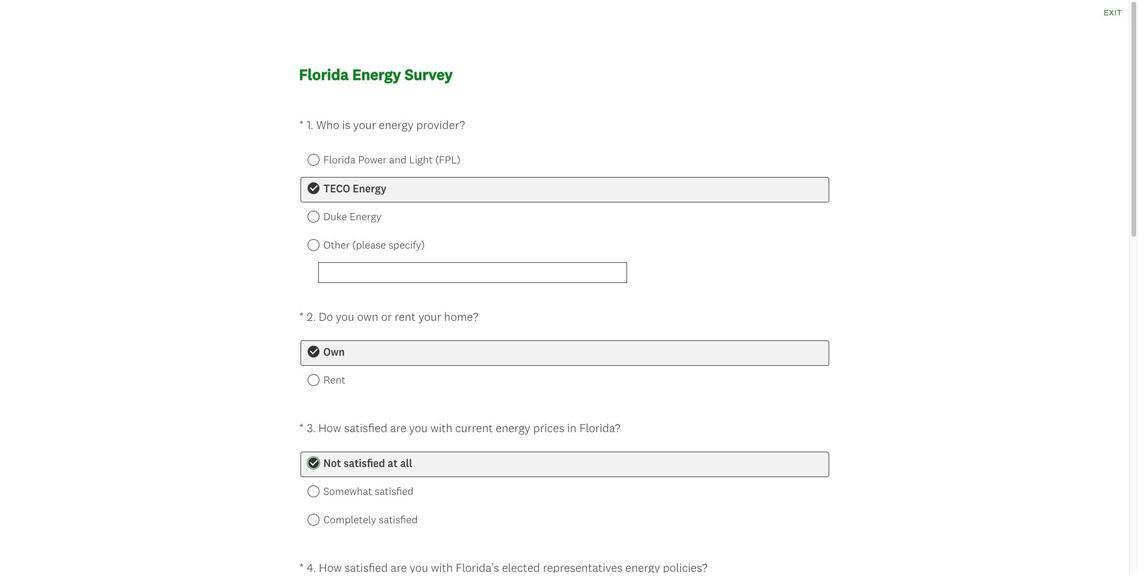 Task type: locate. For each thing, give the bounding box(es) containing it.
Other (please specify) text field
[[318, 262, 627, 283]]



Task type: vqa. For each thing, say whether or not it's contained in the screenshot.
DocumentPlus icon
no



